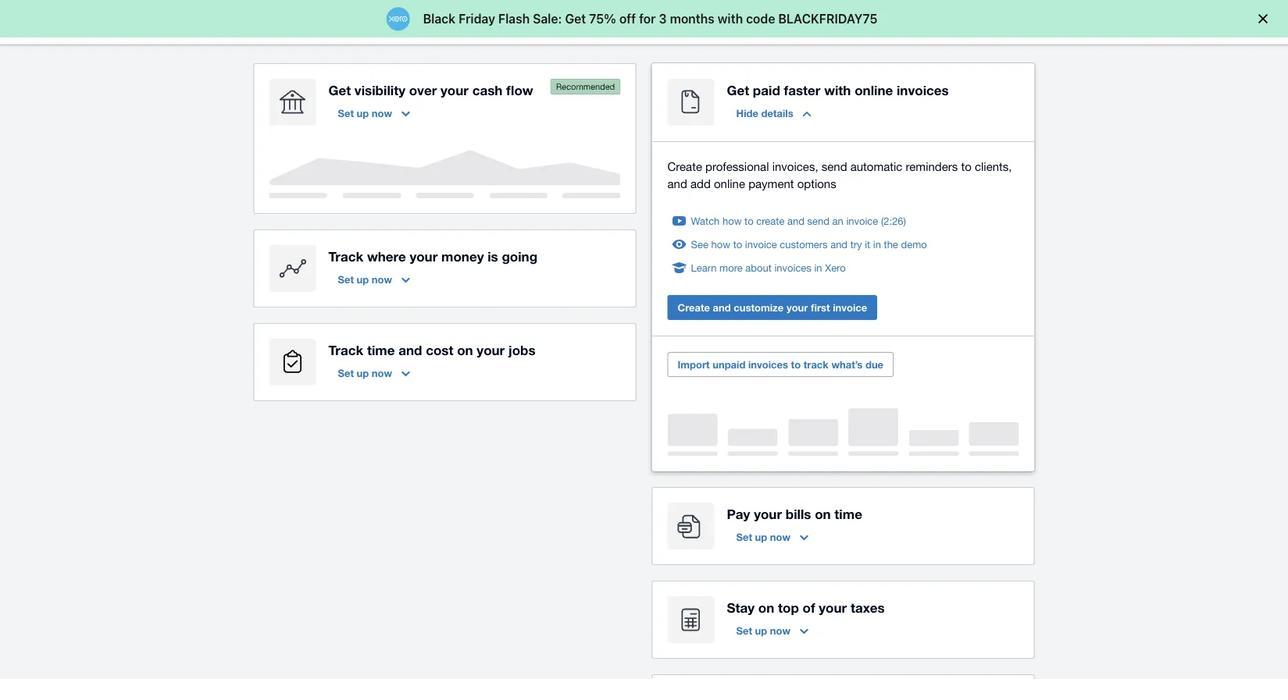 Task type: vqa. For each thing, say whether or not it's contained in the screenshot.
with
yes



Task type: describe. For each thing, give the bounding box(es) containing it.
it
[[865, 238, 870, 250]]

invoices inside button
[[748, 359, 788, 371]]

pay
[[727, 506, 750, 522]]

set for track time and cost on your jobs
[[338, 367, 354, 379]]

reminders
[[906, 159, 958, 173]]

create for create professional invoices, send automatic reminders to clients, and add online payment options
[[667, 159, 702, 173]]

track for track time and cost on your jobs
[[328, 342, 363, 358]]

invoices icon image
[[667, 79, 714, 126]]

learn
[[691, 262, 717, 274]]

set up now for pay your bills on time
[[736, 531, 791, 543]]

cost
[[426, 342, 453, 358]]

up for pay your bills on time
[[755, 531, 767, 543]]

to inside create professional invoices, send automatic reminders to clients, and add online payment options
[[961, 159, 972, 173]]

see
[[691, 238, 708, 250]]

more
[[719, 262, 743, 274]]

up for stay on top of your taxes
[[755, 625, 767, 637]]

0 vertical spatial invoice
[[846, 215, 878, 227]]

flow
[[506, 82, 533, 98]]

up for track where your money is going
[[357, 273, 369, 286]]

bills icon image
[[667, 503, 714, 550]]

0 vertical spatial online
[[855, 82, 893, 98]]

your right the pay
[[754, 506, 782, 522]]

and inside create professional invoices, send automatic reminders to clients, and add online payment options
[[667, 177, 687, 190]]

create
[[756, 215, 785, 227]]

over
[[409, 82, 437, 98]]

now for stay on top of your taxes
[[770, 625, 791, 637]]

clients,
[[975, 159, 1012, 173]]

set up now button for track time and cost on your jobs
[[328, 361, 420, 386]]

learn more about invoices in xero
[[691, 262, 846, 274]]

projects icon image
[[269, 339, 316, 386]]

and inside button
[[713, 302, 731, 314]]

try
[[850, 238, 862, 250]]

0 vertical spatial invoices
[[897, 82, 949, 98]]

due
[[865, 359, 884, 371]]

visibility
[[355, 82, 405, 98]]

now for pay your bills on time
[[770, 531, 791, 543]]

with
[[824, 82, 851, 98]]

see how to invoice customers and try it in the demo link
[[691, 237, 927, 252]]

set up now for track where your money is going
[[338, 273, 392, 286]]

bills
[[786, 506, 811, 522]]

customers
[[780, 238, 828, 250]]

invoices,
[[772, 159, 818, 173]]

get visibility over your cash flow
[[328, 82, 533, 98]]

and up "customers"
[[787, 215, 805, 227]]

0 horizontal spatial in
[[814, 262, 822, 274]]

recommended icon image
[[550, 79, 621, 95]]

how for watch
[[723, 215, 742, 227]]

your right where
[[410, 248, 438, 264]]

watch how to create and send an invoice (2:26) link
[[691, 213, 906, 229]]

learn more about invoices in xero link
[[691, 260, 846, 276]]

options
[[797, 177, 836, 190]]

import
[[678, 359, 710, 371]]

1 vertical spatial send
[[807, 215, 830, 227]]

set for track where your money is going
[[338, 273, 354, 286]]

and left "cost"
[[399, 342, 422, 358]]

2 horizontal spatial on
[[815, 506, 831, 522]]

track for track where your money is going
[[328, 248, 363, 264]]

professional
[[705, 159, 769, 173]]

demo
[[901, 238, 927, 250]]

get paid faster with online invoices
[[727, 82, 949, 98]]

get for get visibility over your cash flow
[[328, 82, 351, 98]]

1 horizontal spatial in
[[873, 238, 881, 250]]

what's
[[831, 359, 863, 371]]

of
[[803, 600, 815, 616]]

hide details button
[[727, 101, 821, 126]]

set up now for track time and cost on your jobs
[[338, 367, 392, 379]]

import unpaid invoices to track what's due
[[678, 359, 884, 371]]

1 vertical spatial time
[[835, 506, 862, 522]]

cash
[[472, 82, 503, 98]]

set up now button for pay your bills on time
[[727, 525, 818, 550]]

track where your money is going
[[328, 248, 537, 264]]

watch
[[691, 215, 720, 227]]



Task type: locate. For each thing, give the bounding box(es) containing it.
time left "cost"
[[367, 342, 395, 358]]

set up now
[[338, 107, 392, 119], [338, 273, 392, 286], [338, 367, 392, 379], [736, 531, 791, 543], [736, 625, 791, 637]]

1 horizontal spatial online
[[855, 82, 893, 98]]

create professional invoices, send automatic reminders to clients, and add online payment options
[[667, 159, 1012, 190]]

in right it in the right of the page
[[873, 238, 881, 250]]

going
[[502, 248, 537, 264]]

create inside button
[[678, 302, 710, 314]]

invoices preview bar graph image
[[667, 409, 1019, 456]]

set
[[338, 107, 354, 119], [338, 273, 354, 286], [338, 367, 354, 379], [736, 531, 752, 543], [736, 625, 752, 637]]

set right track money icon
[[338, 273, 354, 286]]

money
[[441, 248, 484, 264]]

time right bills
[[835, 506, 862, 522]]

dialog
[[0, 0, 1288, 37]]

create for create and customize your first invoice
[[678, 302, 710, 314]]

on right bills
[[815, 506, 831, 522]]

2 track from the top
[[328, 342, 363, 358]]

set for pay your bills on time
[[736, 531, 752, 543]]

track
[[804, 359, 829, 371]]

online right with
[[855, 82, 893, 98]]

track money icon image
[[269, 245, 316, 292]]

0 vertical spatial in
[[873, 238, 881, 250]]

invoices right unpaid
[[748, 359, 788, 371]]

1 vertical spatial create
[[678, 302, 710, 314]]

set up now button down visibility
[[328, 101, 420, 126]]

1 horizontal spatial time
[[835, 506, 862, 522]]

1 vertical spatial how
[[711, 238, 730, 250]]

payment
[[748, 177, 794, 190]]

on right "cost"
[[457, 342, 473, 358]]

invoice up it in the right of the page
[[846, 215, 878, 227]]

online down professional
[[714, 177, 745, 190]]

how right see on the top
[[711, 238, 730, 250]]

your left jobs
[[477, 342, 505, 358]]

set up now button down the 'top'
[[727, 619, 818, 644]]

send
[[822, 159, 847, 173], [807, 215, 830, 227]]

set up now button for track where your money is going
[[328, 267, 420, 292]]

and
[[667, 177, 687, 190], [787, 215, 805, 227], [830, 238, 848, 250], [713, 302, 731, 314], [399, 342, 422, 358]]

set up now button down the pay your bills on time
[[727, 525, 818, 550]]

0 horizontal spatial online
[[714, 177, 745, 190]]

invoice up about
[[745, 238, 777, 250]]

now down the 'top'
[[770, 625, 791, 637]]

set up now down visibility
[[338, 107, 392, 119]]

import unpaid invoices to track what's due button
[[667, 352, 894, 377]]

set down stay
[[736, 625, 752, 637]]

(2:26)
[[881, 215, 906, 227]]

set up now for stay on top of your taxes
[[736, 625, 791, 637]]

pay your bills on time
[[727, 506, 862, 522]]

up right the projects icon
[[357, 367, 369, 379]]

create and customize your first invoice
[[678, 302, 867, 314]]

your
[[441, 82, 469, 98], [410, 248, 438, 264], [787, 302, 808, 314], [477, 342, 505, 358], [754, 506, 782, 522], [819, 600, 847, 616]]

up
[[357, 107, 369, 119], [357, 273, 369, 286], [357, 367, 369, 379], [755, 531, 767, 543], [755, 625, 767, 637]]

and left customize
[[713, 302, 731, 314]]

top
[[778, 600, 799, 616]]

how inside see how to invoice customers and try it in the demo link
[[711, 238, 730, 250]]

set up now down "track time and cost on your jobs"
[[338, 367, 392, 379]]

to left clients,
[[961, 159, 972, 173]]

0 vertical spatial time
[[367, 342, 395, 358]]

set down the pay
[[736, 531, 752, 543]]

1 vertical spatial invoice
[[745, 238, 777, 250]]

track
[[328, 248, 363, 264], [328, 342, 363, 358]]

set up now button for stay on top of your taxes
[[727, 619, 818, 644]]

set right the projects icon
[[338, 367, 354, 379]]

unpaid
[[713, 359, 745, 371]]

1 vertical spatial track
[[328, 342, 363, 358]]

how right the watch
[[723, 215, 742, 227]]

now down the pay your bills on time
[[770, 531, 791, 543]]

now for track time and cost on your jobs
[[372, 367, 392, 379]]

up down stay on top of your taxes
[[755, 625, 767, 637]]

first
[[811, 302, 830, 314]]

now down visibility
[[372, 107, 392, 119]]

set up now down the pay
[[736, 531, 791, 543]]

set up now button down where
[[328, 267, 420, 292]]

1 vertical spatial online
[[714, 177, 745, 190]]

and left add
[[667, 177, 687, 190]]

time
[[367, 342, 395, 358], [835, 506, 862, 522]]

how
[[723, 215, 742, 227], [711, 238, 730, 250]]

2 vertical spatial on
[[758, 600, 774, 616]]

invoices down "customers"
[[774, 262, 811, 274]]

an
[[832, 215, 843, 227]]

your inside button
[[787, 302, 808, 314]]

hide
[[736, 107, 758, 119]]

up down the pay your bills on time
[[755, 531, 767, 543]]

1 horizontal spatial get
[[727, 82, 749, 98]]

where
[[367, 248, 406, 264]]

your left first
[[787, 302, 808, 314]]

details
[[761, 107, 793, 119]]

send inside create professional invoices, send automatic reminders to clients, and add online payment options
[[822, 159, 847, 173]]

set up now down where
[[338, 273, 392, 286]]

invoice inside button
[[833, 302, 867, 314]]

track time and cost on your jobs
[[328, 342, 536, 358]]

track left where
[[328, 248, 363, 264]]

up for track time and cost on your jobs
[[357, 367, 369, 379]]

now down where
[[372, 273, 392, 286]]

to left the 'create'
[[745, 215, 754, 227]]

set up now button
[[328, 101, 420, 126], [328, 267, 420, 292], [328, 361, 420, 386], [727, 525, 818, 550], [727, 619, 818, 644]]

online inside create professional invoices, send automatic reminders to clients, and add online payment options
[[714, 177, 745, 190]]

stay on top of your taxes
[[727, 600, 885, 616]]

0 vertical spatial send
[[822, 159, 847, 173]]

get for get paid faster with online invoices
[[727, 82, 749, 98]]

send left an
[[807, 215, 830, 227]]

is
[[488, 248, 498, 264]]

hide details
[[736, 107, 793, 119]]

2 vertical spatial invoice
[[833, 302, 867, 314]]

0 vertical spatial how
[[723, 215, 742, 227]]

invoice
[[846, 215, 878, 227], [745, 238, 777, 250], [833, 302, 867, 314]]

0 horizontal spatial time
[[367, 342, 395, 358]]

set right banking icon
[[338, 107, 354, 119]]

up down where
[[357, 273, 369, 286]]

0 vertical spatial create
[[667, 159, 702, 173]]

see how to invoice customers and try it in the demo
[[691, 238, 927, 250]]

up down visibility
[[357, 107, 369, 119]]

customize
[[734, 302, 784, 314]]

0 vertical spatial track
[[328, 248, 363, 264]]

watch how to create and send an invoice (2:26)
[[691, 215, 906, 227]]

about
[[745, 262, 772, 274]]

1 horizontal spatial on
[[758, 600, 774, 616]]

1 track from the top
[[328, 248, 363, 264]]

your right of in the bottom of the page
[[819, 600, 847, 616]]

create inside create professional invoices, send automatic reminders to clients, and add online payment options
[[667, 159, 702, 173]]

create
[[667, 159, 702, 173], [678, 302, 710, 314]]

invoices
[[897, 82, 949, 98], [774, 262, 811, 274], [748, 359, 788, 371]]

jobs
[[508, 342, 536, 358]]

taxes icon image
[[667, 597, 714, 644]]

now
[[372, 107, 392, 119], [372, 273, 392, 286], [372, 367, 392, 379], [770, 531, 791, 543], [770, 625, 791, 637]]

to left track
[[791, 359, 801, 371]]

xero
[[825, 262, 846, 274]]

get up hide
[[727, 82, 749, 98]]

now for track where your money is going
[[372, 273, 392, 286]]

how for see
[[711, 238, 730, 250]]

0 horizontal spatial get
[[328, 82, 351, 98]]

banking preview line graph image
[[269, 151, 621, 198]]

now down "track time and cost on your jobs"
[[372, 367, 392, 379]]

1 get from the left
[[328, 82, 351, 98]]

0 horizontal spatial on
[[457, 342, 473, 358]]

1 vertical spatial on
[[815, 506, 831, 522]]

to inside button
[[791, 359, 801, 371]]

get
[[328, 82, 351, 98], [727, 82, 749, 98]]

and left try
[[830, 238, 848, 250]]

add
[[690, 177, 711, 190]]

invoices up reminders
[[897, 82, 949, 98]]

0 vertical spatial on
[[457, 342, 473, 358]]

automatic
[[850, 159, 903, 173]]

create down learn
[[678, 302, 710, 314]]

set up now button down "track time and cost on your jobs"
[[328, 361, 420, 386]]

in left xero
[[814, 262, 822, 274]]

your right 'over'
[[441, 82, 469, 98]]

send up "options"
[[822, 159, 847, 173]]

on
[[457, 342, 473, 358], [815, 506, 831, 522], [758, 600, 774, 616]]

taxes
[[851, 600, 885, 616]]

set for stay on top of your taxes
[[736, 625, 752, 637]]

track right the projects icon
[[328, 342, 363, 358]]

paid
[[753, 82, 780, 98]]

2 get from the left
[[727, 82, 749, 98]]

1 vertical spatial in
[[814, 262, 822, 274]]

faster
[[784, 82, 821, 98]]

stay
[[727, 600, 755, 616]]

the
[[884, 238, 898, 250]]

to up more
[[733, 238, 742, 250]]

set up now down stay
[[736, 625, 791, 637]]

get left visibility
[[328, 82, 351, 98]]

invoice right first
[[833, 302, 867, 314]]

2 vertical spatial invoices
[[748, 359, 788, 371]]

1 vertical spatial invoices
[[774, 262, 811, 274]]

online
[[855, 82, 893, 98], [714, 177, 745, 190]]

to
[[961, 159, 972, 173], [745, 215, 754, 227], [733, 238, 742, 250], [791, 359, 801, 371]]

create up add
[[667, 159, 702, 173]]

create and customize your first invoice button
[[667, 295, 877, 320]]

in
[[873, 238, 881, 250], [814, 262, 822, 274]]

how inside 'watch how to create and send an invoice (2:26)' link
[[723, 215, 742, 227]]

banking icon image
[[269, 79, 316, 126]]

on left the 'top'
[[758, 600, 774, 616]]



